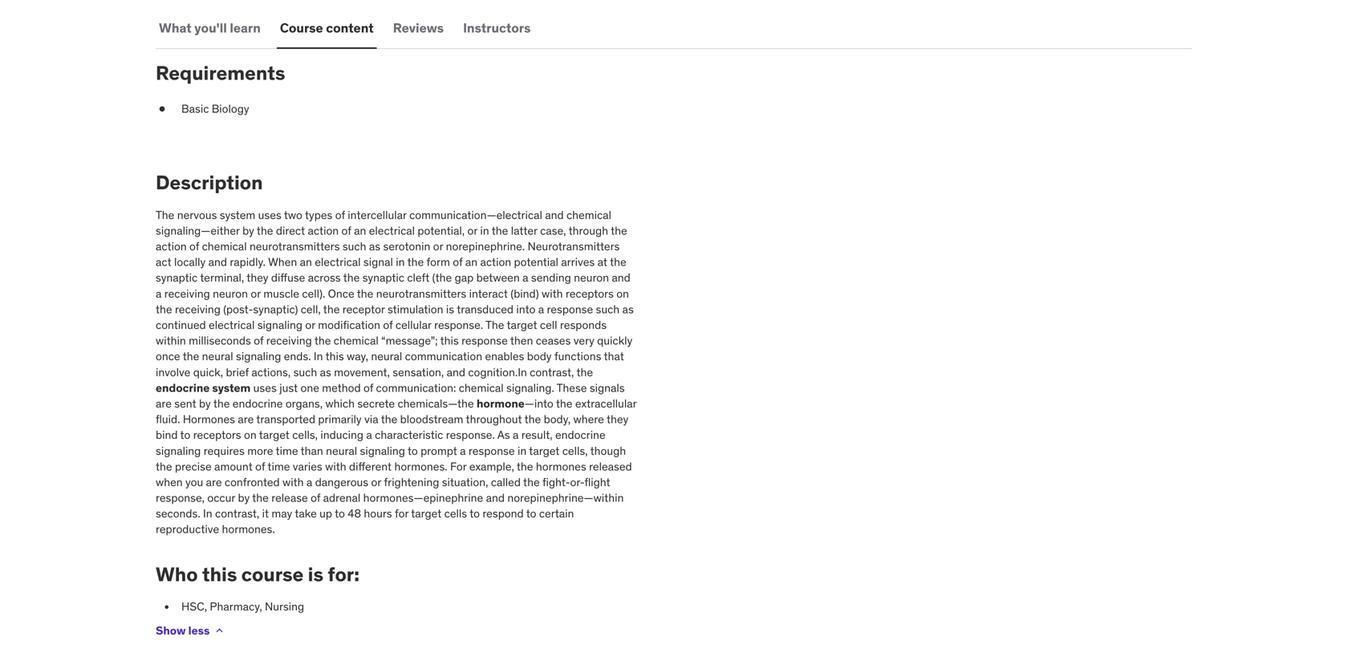 Task type: describe. For each thing, give the bounding box(es) containing it.
or up form
[[433, 239, 443, 254]]

the down functions
[[577, 365, 593, 379]]

0 vertical spatial as
[[369, 239, 380, 254]]

in inside the nervous system uses two types of intercellular communication—electrical and chemical signaling—either by the direct action of an electrical potential, or in the latter case, through the action of chemical neurotransmitters such as serotonin or norepinephrine. neurotransmitters act locally and rapidly. when an electrical signal in the form of an action potential arrives at the synaptic terminal, they diffuse across the synaptic cleft (the gap between a sending neuron and a receiving neuron or muscle cell). once the neurotransmitters interact (bind) with receptors on the receiving (post-synaptic) cell, the receptor stimulation is transduced into a response such as continued electrical signaling or modification of cellular response. the target cell responds within milliseconds of receiving the chemical "message"; this response then ceases very quickly once the neural signaling ends. in this way, neural communication enables body functions that involve quick, brief actions, such as movement, sensation, and cognition.in contrast, the endocrine system
[[314, 349, 323, 364]]

chemicals—the
[[398, 396, 474, 411]]

—into
[[525, 396, 554, 411]]

they inside the nervous system uses two types of intercellular communication—electrical and chemical signaling—either by the direct action of an electrical potential, or in the latter case, through the action of chemical neurotransmitters such as serotonin or norepinephrine. neurotransmitters act locally and rapidly. when an electrical signal in the form of an action potential arrives at the synaptic terminal, they diffuse across the synaptic cleft (the gap between a sending neuron and a receiving neuron or muscle cell). once the neurotransmitters interact (bind) with receptors on the receiving (post-synaptic) cell, the receptor stimulation is transduced into a response such as continued electrical signaling or modification of cellular response. the target cell responds within milliseconds of receiving the chemical "message"; this response then ceases very quickly once the neural signaling ends. in this way, neural communication enables body functions that involve quick, brief actions, such as movement, sensation, and cognition.in contrast, the endocrine system
[[247, 271, 268, 285]]

the up when at bottom
[[156, 459, 172, 474]]

the up cleft
[[407, 255, 424, 269]]

(post-
[[223, 302, 253, 317]]

situation,
[[442, 475, 488, 489]]

up
[[319, 506, 332, 521]]

cell).
[[302, 286, 325, 301]]

response. inside the nervous system uses two types of intercellular communication—electrical and chemical signaling—either by the direct action of an electrical potential, or in the latter case, through the action of chemical neurotransmitters such as serotonin or norepinephrine. neurotransmitters act locally and rapidly. when an electrical signal in the form of an action potential arrives at the synaptic terminal, they diffuse across the synaptic cleft (the gap between a sending neuron and a receiving neuron or muscle cell). once the neurotransmitters interact (bind) with receptors on the receiving (post-synaptic) cell, the receptor stimulation is transduced into a response such as continued electrical signaling or modification of cellular response. the target cell responds within milliseconds of receiving the chemical "message"; this response then ceases very quickly once the neural signaling ends. in this way, neural communication enables body functions that involve quick, brief actions, such as movement, sensation, and cognition.in contrast, the endocrine system
[[434, 318, 483, 332]]

1 vertical spatial system
[[212, 381, 251, 395]]

once
[[328, 286, 354, 301]]

48
[[348, 506, 361, 521]]

target down hormones—epinephrine
[[411, 506, 442, 521]]

result,
[[521, 428, 553, 442]]

via
[[364, 412, 378, 427]]

within
[[156, 334, 186, 348]]

target down result,
[[529, 444, 560, 458]]

flight
[[584, 475, 610, 489]]

functions
[[554, 349, 601, 364]]

rapidly.
[[230, 255, 266, 269]]

more
[[247, 444, 273, 458]]

show less button
[[156, 615, 226, 647]]

contrast, inside —into the extracellular fluid. hormones are transported primarily via the bloodstream throughout the body, where they bind to receptors on target cells, inducing a characteristic response. as a result, endocrine signaling requires more time than neural signaling to prompt a response in target cells, though the precise amount of time varies with different hormones. for example, the hormones released when you are confronted with a dangerous or frightening situation, called the fight-or-flight response, occur by the release of adrenal hormones—epinephrine and norepinephrine—within seconds. in contrast, it may take up to 48 hours for target cells to respond to certain reproductive hormones.
[[215, 506, 259, 521]]

0 vertical spatial system
[[220, 208, 255, 222]]

and down communication
[[447, 365, 465, 379]]

sent
[[174, 396, 196, 411]]

signaling—either
[[156, 223, 240, 238]]

hormone
[[477, 396, 525, 411]]

the up called
[[517, 459, 533, 474]]

hsc,
[[181, 600, 207, 614]]

0 vertical spatial time
[[276, 444, 298, 458]]

transduced
[[457, 302, 514, 317]]

2 horizontal spatial an
[[465, 255, 478, 269]]

0 horizontal spatial this
[[202, 562, 237, 586]]

basic
[[181, 101, 209, 116]]

ends.
[[284, 349, 311, 364]]

course content
[[280, 20, 374, 36]]

cellular
[[396, 318, 432, 332]]

1 vertical spatial as
[[622, 302, 634, 317]]

once
[[156, 349, 180, 364]]

is inside the nervous system uses two types of intercellular communication—electrical and chemical signaling—either by the direct action of an electrical potential, or in the latter case, through the action of chemical neurotransmitters such as serotonin or norepinephrine. neurotransmitters act locally and rapidly. when an electrical signal in the form of an action potential arrives at the synaptic terminal, they diffuse across the synaptic cleft (the gap between a sending neuron and a receiving neuron or muscle cell). once the neurotransmitters interact (bind) with receptors on the receiving (post-synaptic) cell, the receptor stimulation is transduced into a response such as continued electrical signaling or modification of cellular response. the target cell responds within milliseconds of receiving the chemical "message"; this response then ceases very quickly once the neural signaling ends. in this way, neural communication enables body functions that involve quick, brief actions, such as movement, sensation, and cognition.in contrast, the endocrine system
[[446, 302, 454, 317]]

cell
[[540, 318, 557, 332]]

2 synaptic from the left
[[362, 271, 404, 285]]

for
[[450, 459, 467, 474]]

on inside the nervous system uses two types of intercellular communication—electrical and chemical signaling—either by the direct action of an electrical potential, or in the latter case, through the action of chemical neurotransmitters such as serotonin or norepinephrine. neurotransmitters act locally and rapidly. when an electrical signal in the form of an action potential arrives at the synaptic terminal, they diffuse across the synaptic cleft (the gap between a sending neuron and a receiving neuron or muscle cell). once the neurotransmitters interact (bind) with receptors on the receiving (post-synaptic) cell, the receptor stimulation is transduced into a response such as continued electrical signaling or modification of cellular response. the target cell responds within milliseconds of receiving the chemical "message"; this response then ceases very quickly once the neural signaling ends. in this way, neural communication enables body functions that involve quick, brief actions, such as movement, sensation, and cognition.in contrast, the endocrine system
[[616, 286, 629, 301]]

sensation,
[[393, 365, 444, 379]]

1 vertical spatial action
[[156, 239, 187, 254]]

as
[[497, 428, 510, 442]]

way,
[[347, 349, 368, 364]]

through
[[569, 223, 608, 238]]

show less
[[156, 623, 210, 638]]

latter
[[511, 223, 537, 238]]

of up actions,
[[254, 334, 264, 348]]

of inside uses just one method of communication: chemical signaling. these signals are sent by the endocrine organs, which secrete chemicals—the
[[364, 381, 373, 395]]

arrives
[[561, 255, 595, 269]]

are inside uses just one method of communication: chemical signaling. these signals are sent by the endocrine organs, which secrete chemicals—the
[[156, 396, 172, 411]]

continued
[[156, 318, 206, 332]]

by for signaling—either
[[242, 223, 254, 238]]

two
[[284, 208, 302, 222]]

uses inside the nervous system uses two types of intercellular communication—electrical and chemical signaling—either by the direct action of an electrical potential, or in the latter case, through the action of chemical neurotransmitters such as serotonin or norepinephrine. neurotransmitters act locally and rapidly. when an electrical signal in the form of an action potential arrives at the synaptic terminal, they diffuse across the synaptic cleft (the gap between a sending neuron and a receiving neuron or muscle cell). once the neurotransmitters interact (bind) with receptors on the receiving (post-synaptic) cell, the receptor stimulation is transduced into a response such as continued electrical signaling or modification of cellular response. the target cell responds within milliseconds of receiving the chemical "message"; this response then ceases very quickly once the neural signaling ends. in this way, neural communication enables body functions that involve quick, brief actions, such as movement, sensation, and cognition.in contrast, the endocrine system
[[258, 208, 281, 222]]

response. inside —into the extracellular fluid. hormones are transported primarily via the bloodstream throughout the body, where they bind to receptors on target cells, inducing a characteristic response. as a result, endocrine signaling requires more time than neural signaling to prompt a response in target cells, though the precise amount of time varies with different hormones. for example, the hormones released when you are confronted with a dangerous or frightening situation, called the fight-or-flight response, occur by the release of adrenal hormones—epinephrine and norepinephrine—within seconds. in contrast, it may take up to 48 hours for target cells to respond to certain reproductive hormones.
[[446, 428, 495, 442]]

to right up
[[335, 506, 345, 521]]

hormones—epinephrine
[[363, 491, 483, 505]]

body
[[527, 349, 552, 364]]

1 vertical spatial electrical
[[315, 255, 361, 269]]

seconds.
[[156, 506, 200, 521]]

2 horizontal spatial neural
[[371, 349, 402, 364]]

the up receptor in the left of the page
[[357, 286, 373, 301]]

bind
[[156, 428, 178, 442]]

course
[[280, 20, 323, 36]]

target down "transported"
[[259, 428, 290, 442]]

inducing
[[320, 428, 364, 442]]

(the
[[432, 271, 452, 285]]

nervous
[[177, 208, 217, 222]]

of up take
[[311, 491, 320, 505]]

2 vertical spatial receiving
[[266, 334, 312, 348]]

2 vertical spatial such
[[293, 365, 317, 379]]

endocrine inside —into the extracellular fluid. hormones are transported primarily via the bloodstream throughout the body, where they bind to receptors on target cells, inducing a characteristic response. as a result, endocrine signaling requires more time than neural signaling to prompt a response in target cells, though the precise amount of time varies with different hormones. for example, the hormones released when you are confronted with a dangerous or frightening situation, called the fight-or-flight response, occur by the release of adrenal hormones—epinephrine and norepinephrine—within seconds. in contrast, it may take up to 48 hours for target cells to respond to certain reproductive hormones.
[[555, 428, 606, 442]]

signaling down bind
[[156, 444, 201, 458]]

0 vertical spatial electrical
[[369, 223, 415, 238]]

it
[[262, 506, 269, 521]]

a right into
[[538, 302, 544, 317]]

you'll
[[194, 20, 227, 36]]

reproductive
[[156, 522, 219, 537]]

which
[[325, 396, 355, 411]]

response,
[[156, 491, 205, 505]]

these
[[557, 381, 587, 395]]

1 horizontal spatial neuron
[[574, 271, 609, 285]]

brief
[[226, 365, 249, 379]]

course
[[241, 562, 304, 586]]

course content button
[[277, 9, 377, 47]]

1 vertical spatial cells,
[[562, 444, 588, 458]]

to right bind
[[180, 428, 190, 442]]

requires
[[204, 444, 245, 458]]

throughout
[[466, 412, 522, 427]]

the right once
[[183, 349, 199, 364]]

the left fight- at left bottom
[[523, 475, 540, 489]]

signaling up actions,
[[236, 349, 281, 364]]

instructors
[[463, 20, 531, 36]]

between
[[476, 271, 520, 285]]

than
[[301, 444, 323, 458]]

reviews button
[[390, 9, 447, 47]]

neurotransmitters
[[528, 239, 620, 254]]

target inside the nervous system uses two types of intercellular communication—electrical and chemical signaling—either by the direct action of an electrical potential, or in the latter case, through the action of chemical neurotransmitters such as serotonin or norepinephrine. neurotransmitters act locally and rapidly. when an electrical signal in the form of an action potential arrives at the synaptic terminal, they diffuse across the synaptic cleft (the gap between a sending neuron and a receiving neuron or muscle cell). once the neurotransmitters interact (bind) with receptors on the receiving (post-synaptic) cell, the receptor stimulation is transduced into a response such as continued electrical signaling or modification of cellular response. the target cell responds within milliseconds of receiving the chemical "message"; this response then ceases very quickly once the neural signaling ends. in this way, neural communication enables body functions that involve quick, brief actions, such as movement, sensation, and cognition.in contrast, the endocrine system
[[507, 318, 537, 332]]

that
[[604, 349, 624, 364]]

0 horizontal spatial neurotransmitters
[[250, 239, 340, 254]]

uses inside uses just one method of communication: chemical signaling. these signals are sent by the endocrine organs, which secrete chemicals—the
[[253, 381, 277, 395]]

the inside uses just one method of communication: chemical signaling. these signals are sent by the endocrine organs, which secrete chemicals—the
[[213, 396, 230, 411]]

1 vertical spatial time
[[268, 459, 290, 474]]

of up gap
[[453, 255, 463, 269]]

extracellular
[[575, 396, 637, 411]]

chemical up through
[[567, 208, 611, 222]]

communication—electrical
[[409, 208, 542, 222]]

quickly
[[597, 334, 633, 348]]

pharmacy,
[[210, 600, 262, 614]]

method
[[322, 381, 361, 395]]

0 horizontal spatial an
[[300, 255, 312, 269]]

precise
[[175, 459, 212, 474]]

potential,
[[418, 223, 465, 238]]

a up (bind)
[[523, 271, 528, 285]]

or down cell,
[[305, 318, 315, 332]]

amount
[[214, 459, 253, 474]]

when
[[268, 255, 297, 269]]

2 vertical spatial action
[[480, 255, 511, 269]]

1 horizontal spatial neurotransmitters
[[376, 286, 466, 301]]

fight-
[[542, 475, 570, 489]]

chemical inside uses just one method of communication: chemical signaling. these signals are sent by the endocrine organs, which secrete chemicals—the
[[459, 381, 504, 395]]

the down the modification
[[314, 334, 331, 348]]

cell,
[[301, 302, 321, 317]]

1 vertical spatial are
[[238, 412, 254, 427]]

or down communication—electrical
[[467, 223, 477, 238]]

chemical up rapidly.
[[202, 239, 247, 254]]

1 vertical spatial response
[[461, 334, 508, 348]]

1 horizontal spatial in
[[480, 223, 489, 238]]

0 horizontal spatial in
[[396, 255, 405, 269]]

involve
[[156, 365, 190, 379]]

body,
[[544, 412, 571, 427]]

1 horizontal spatial an
[[354, 223, 366, 238]]

bloodstream
[[400, 412, 463, 427]]

to right cells
[[470, 506, 480, 521]]

2 vertical spatial with
[[283, 475, 304, 489]]

less
[[188, 623, 210, 638]]

types
[[305, 208, 333, 222]]

movement,
[[334, 365, 390, 379]]

the up continued
[[156, 302, 172, 317]]

the left direct
[[257, 223, 273, 238]]

the nervous system uses two types of intercellular communication—electrical and chemical signaling—either by the direct action of an electrical potential, or in the latter case, through the action of chemical neurotransmitters such as serotonin or norepinephrine. neurotransmitters act locally and rapidly. when an electrical signal in the form of an action potential arrives at the synaptic terminal, they diffuse across the synaptic cleft (the gap between a sending neuron and a receiving neuron or muscle cell). once the neurotransmitters interact (bind) with receptors on the receiving (post-synaptic) cell, the receptor stimulation is transduced into a response such as continued electrical signaling or modification of cellular response. the target cell responds within milliseconds of receiving the chemical "message"; this response then ceases very quickly once the neural signaling ends. in this way, neural communication enables body functions that involve quick, brief actions, such as movement, sensation, and cognition.in contrast, the endocrine system
[[156, 208, 634, 395]]



Task type: locate. For each thing, give the bounding box(es) containing it.
2 horizontal spatial are
[[238, 412, 254, 427]]

response. down throughout
[[446, 428, 495, 442]]

2 vertical spatial electrical
[[209, 318, 255, 332]]

xsmall image right less
[[213, 624, 226, 637]]

response up 'example,'
[[469, 444, 515, 458]]

response. down transduced
[[434, 318, 483, 332]]

the down once
[[323, 302, 340, 317]]

when
[[156, 475, 183, 489]]

1 vertical spatial xsmall image
[[213, 624, 226, 637]]

2 horizontal spatial with
[[542, 286, 563, 301]]

an
[[354, 223, 366, 238], [300, 255, 312, 269], [465, 255, 478, 269]]

diffuse
[[271, 271, 305, 285]]

a up for
[[460, 444, 466, 458]]

1 horizontal spatial with
[[325, 459, 346, 474]]

enables
[[485, 349, 524, 364]]

this up pharmacy,
[[202, 562, 237, 586]]

muscle
[[263, 286, 299, 301]]

content
[[326, 20, 374, 36]]

endocrine up "transported"
[[233, 396, 283, 411]]

who this course is for:
[[156, 562, 360, 586]]

1 vertical spatial is
[[308, 562, 323, 586]]

cells, up hormones
[[562, 444, 588, 458]]

communication
[[405, 349, 482, 364]]

the right through
[[611, 223, 627, 238]]

receiving up continued
[[175, 302, 221, 317]]

2 vertical spatial this
[[202, 562, 237, 586]]

the up result,
[[525, 412, 541, 427]]

synaptic)
[[253, 302, 298, 317]]

modification
[[318, 318, 380, 332]]

uses
[[258, 208, 281, 222], [253, 381, 277, 395]]

the right via
[[381, 412, 397, 427]]

1 vertical spatial hormones.
[[222, 522, 275, 537]]

by inside the nervous system uses two types of intercellular communication—electrical and chemical signaling—either by the direct action of an electrical potential, or in the latter case, through the action of chemical neurotransmitters such as serotonin or norepinephrine. neurotransmitters act locally and rapidly. when an electrical signal in the form of an action potential arrives at the synaptic terminal, they diffuse across the synaptic cleft (the gap between a sending neuron and a receiving neuron or muscle cell). once the neurotransmitters interact (bind) with receptors on the receiving (post-synaptic) cell, the receptor stimulation is transduced into a response such as continued electrical signaling or modification of cellular response. the target cell responds within milliseconds of receiving the chemical "message"; this response then ceases very quickly once the neural signaling ends. in this way, neural communication enables body functions that involve quick, brief actions, such as movement, sensation, and cognition.in contrast, the endocrine system
[[242, 223, 254, 238]]

a down via
[[366, 428, 372, 442]]

learn
[[230, 20, 261, 36]]

1 vertical spatial in
[[396, 255, 405, 269]]

receptors up responds on the left of the page
[[566, 286, 614, 301]]

0 horizontal spatial synaptic
[[156, 271, 198, 285]]

1 horizontal spatial xsmall image
[[213, 624, 226, 637]]

very
[[574, 334, 594, 348]]

action up act at the left
[[156, 239, 187, 254]]

take
[[295, 506, 317, 521]]

0 vertical spatial neuron
[[574, 271, 609, 285]]

response
[[547, 302, 593, 317], [461, 334, 508, 348], [469, 444, 515, 458]]

by for sent
[[199, 396, 211, 411]]

norepinephrine.
[[446, 239, 525, 254]]

hormones
[[536, 459, 586, 474]]

of down intercellular
[[341, 223, 351, 238]]

description
[[156, 171, 263, 195]]

receptors inside —into the extracellular fluid. hormones are transported primarily via the bloodstream throughout the body, where they bind to receptors on target cells, inducing a characteristic response. as a result, endocrine signaling requires more time than neural signaling to prompt a response in target cells, though the precise amount of time varies with different hormones. for example, the hormones released when you are confronted with a dangerous or frightening situation, called the fight-or-flight response, occur by the release of adrenal hormones—epinephrine and norepinephrine—within seconds. in contrast, it may take up to 48 hours for target cells to respond to certain reproductive hormones.
[[193, 428, 241, 442]]

in up norepinephrine.
[[480, 223, 489, 238]]

1 horizontal spatial action
[[308, 223, 339, 238]]

in down the occur
[[203, 506, 212, 521]]

1 horizontal spatial on
[[616, 286, 629, 301]]

of right types
[[335, 208, 345, 222]]

2 vertical spatial response
[[469, 444, 515, 458]]

with inside the nervous system uses two types of intercellular communication—electrical and chemical signaling—either by the direct action of an electrical potential, or in the latter case, through the action of chemical neurotransmitters such as serotonin or norepinephrine. neurotransmitters act locally and rapidly. when an electrical signal in the form of an action potential arrives at the synaptic terminal, they diffuse across the synaptic cleft (the gap between a sending neuron and a receiving neuron or muscle cell). once the neurotransmitters interact (bind) with receptors on the receiving (post-synaptic) cell, the receptor stimulation is transduced into a response such as continued electrical signaling or modification of cellular response. the target cell responds within milliseconds of receiving the chemical "message"; this response then ceases very quickly once the neural signaling ends. in this way, neural communication enables body functions that involve quick, brief actions, such as movement, sensation, and cognition.in contrast, the endocrine system
[[542, 286, 563, 301]]

and inside —into the extracellular fluid. hormones are transported primarily via the bloodstream throughout the body, where they bind to receptors on target cells, inducing a characteristic response. as a result, endocrine signaling requires more time than neural signaling to prompt a response in target cells, though the precise amount of time varies with different hormones. for example, the hormones released when you are confronted with a dangerous or frightening situation, called the fight-or-flight response, occur by the release of adrenal hormones—epinephrine and norepinephrine—within seconds. in contrast, it may take up to 48 hours for target cells to respond to certain reproductive hormones.
[[486, 491, 505, 505]]

1 horizontal spatial in
[[314, 349, 323, 364]]

on inside —into the extracellular fluid. hormones are transported primarily via the bloodstream throughout the body, where they bind to receptors on target cells, inducing a characteristic response. as a result, endocrine signaling requires more time than neural signaling to prompt a response in target cells, though the precise amount of time varies with different hormones. for example, the hormones released when you are confronted with a dangerous or frightening situation, called the fight-or-flight response, occur by the release of adrenal hormones—epinephrine and norepinephrine—within seconds. in contrast, it may take up to 48 hours for target cells to respond to certain reproductive hormones.
[[244, 428, 257, 442]]

nursing
[[265, 600, 304, 614]]

the up norepinephrine.
[[492, 223, 508, 238]]

communication:
[[376, 381, 456, 395]]

the up once
[[343, 271, 360, 285]]

2 vertical spatial as
[[320, 365, 331, 379]]

this
[[440, 334, 459, 348], [325, 349, 344, 364], [202, 562, 237, 586]]

1 vertical spatial endocrine
[[233, 396, 283, 411]]

uses left two
[[258, 208, 281, 222]]

target up then
[[507, 318, 537, 332]]

0 vertical spatial cells,
[[292, 428, 318, 442]]

1 horizontal spatial cells,
[[562, 444, 588, 458]]

0 horizontal spatial as
[[320, 365, 331, 379]]

system down brief
[[212, 381, 251, 395]]

of down signaling—either
[[189, 239, 199, 254]]

2 vertical spatial in
[[518, 444, 527, 458]]

0 vertical spatial response
[[547, 302, 593, 317]]

1 vertical spatial this
[[325, 349, 344, 364]]

to down characteristic
[[408, 444, 418, 458]]

time left than
[[276, 444, 298, 458]]

hormones. down it
[[222, 522, 275, 537]]

norepinephrine—within
[[507, 491, 624, 505]]

fluid.
[[156, 412, 180, 427]]

the up hormones
[[213, 396, 230, 411]]

or inside —into the extracellular fluid. hormones are transported primarily via the bloodstream throughout the body, where they bind to receptors on target cells, inducing a characteristic response. as a result, endocrine signaling requires more time than neural signaling to prompt a response in target cells, though the precise amount of time varies with different hormones. for example, the hormones released when you are confronted with a dangerous or frightening situation, called the fight-or-flight response, occur by the release of adrenal hormones—epinephrine and norepinephrine—within seconds. in contrast, it may take up to 48 hours for target cells to respond to certain reproductive hormones.
[[371, 475, 381, 489]]

this left way,
[[325, 349, 344, 364]]

synaptic
[[156, 271, 198, 285], [362, 271, 404, 285]]

0 vertical spatial they
[[247, 271, 268, 285]]

0 vertical spatial hormones.
[[394, 459, 447, 474]]

2 vertical spatial by
[[238, 491, 250, 505]]

response inside —into the extracellular fluid. hormones are transported primarily via the bloodstream throughout the body, where they bind to receptors on target cells, inducing a characteristic response. as a result, endocrine signaling requires more time than neural signaling to prompt a response in target cells, though the precise amount of time varies with different hormones. for example, the hormones released when you are confronted with a dangerous or frightening situation, called the fight-or-flight response, occur by the release of adrenal hormones—epinephrine and norepinephrine—within seconds. in contrast, it may take up to 48 hours for target cells to respond to certain reproductive hormones.
[[469, 444, 515, 458]]

potential
[[514, 255, 558, 269]]

and up case,
[[545, 208, 564, 222]]

in
[[480, 223, 489, 238], [396, 255, 405, 269], [518, 444, 527, 458]]

0 vertical spatial receptors
[[566, 286, 614, 301]]

in inside —into the extracellular fluid. hormones are transported primarily via the bloodstream throughout the body, where they bind to receptors on target cells, inducing a characteristic response. as a result, endocrine signaling requires more time than neural signaling to prompt a response in target cells, though the precise amount of time varies with different hormones. for example, the hormones released when you are confronted with a dangerous or frightening situation, called the fight-or-flight response, occur by the release of adrenal hormones—epinephrine and norepinephrine—within seconds. in contrast, it may take up to 48 hours for target cells to respond to certain reproductive hormones.
[[518, 444, 527, 458]]

occur
[[207, 491, 235, 505]]

example,
[[469, 459, 514, 474]]

locally
[[174, 255, 206, 269]]

0 vertical spatial on
[[616, 286, 629, 301]]

0 vertical spatial receiving
[[164, 286, 210, 301]]

0 vertical spatial are
[[156, 396, 172, 411]]

characteristic
[[375, 428, 443, 442]]

electrical up across
[[315, 255, 361, 269]]

0 vertical spatial neurotransmitters
[[250, 239, 340, 254]]

are up more
[[238, 412, 254, 427]]

0 horizontal spatial contrast,
[[215, 506, 259, 521]]

neural down "message";
[[371, 349, 402, 364]]

transported
[[256, 412, 315, 427]]

0 horizontal spatial cells,
[[292, 428, 318, 442]]

the left nervous
[[156, 208, 174, 222]]

who
[[156, 562, 198, 586]]

2 horizontal spatial in
[[518, 444, 527, 458]]

0 horizontal spatial neural
[[202, 349, 233, 364]]

1 horizontal spatial are
[[206, 475, 222, 489]]

signaling.
[[506, 381, 554, 395]]

1 horizontal spatial endocrine
[[233, 396, 283, 411]]

electrical
[[369, 223, 415, 238], [315, 255, 361, 269], [209, 318, 255, 332]]

2 vertical spatial are
[[206, 475, 222, 489]]

0 horizontal spatial xsmall image
[[156, 101, 169, 117]]

the up body, at left
[[556, 396, 573, 411]]

and up terminal,
[[208, 255, 227, 269]]

1 vertical spatial neuron
[[213, 286, 248, 301]]

0 horizontal spatial hormones.
[[222, 522, 275, 537]]

quick,
[[193, 365, 223, 379]]

receiving
[[164, 286, 210, 301], [175, 302, 221, 317], [266, 334, 312, 348]]

they down extracellular
[[607, 412, 628, 427]]

1 horizontal spatial neural
[[326, 444, 357, 458]]

with down sending
[[542, 286, 563, 301]]

by inside uses just one method of communication: chemical signaling. these signals are sent by the endocrine organs, which secrete chemicals—the
[[199, 396, 211, 411]]

such up one
[[293, 365, 317, 379]]

0 vertical spatial endocrine
[[156, 381, 210, 395]]

signaling up different
[[360, 444, 405, 458]]

receptors up requires
[[193, 428, 241, 442]]

0 vertical spatial the
[[156, 208, 174, 222]]

1 vertical spatial they
[[607, 412, 628, 427]]

biology
[[212, 101, 249, 116]]

or up (post-
[[251, 286, 261, 301]]

1 vertical spatial response.
[[446, 428, 495, 442]]

—into the extracellular fluid. hormones are transported primarily via the bloodstream throughout the body, where they bind to receptors on target cells, inducing a characteristic response. as a result, endocrine signaling requires more time than neural signaling to prompt a response in target cells, though the precise amount of time varies with different hormones. for example, the hormones released when you are confronted with a dangerous or frightening situation, called the fight-or-flight response, occur by the release of adrenal hormones—epinephrine and norepinephrine—within seconds. in contrast, it may take up to 48 hours for target cells to respond to certain reproductive hormones.
[[156, 396, 637, 537]]

1 vertical spatial in
[[203, 506, 212, 521]]

an down intercellular
[[354, 223, 366, 238]]

in right 'ends.'
[[314, 349, 323, 364]]

0 vertical spatial in
[[314, 349, 323, 364]]

cells,
[[292, 428, 318, 442], [562, 444, 588, 458]]

endocrine inside uses just one method of communication: chemical signaling. these signals are sent by the endocrine organs, which secrete chemicals—the
[[233, 396, 283, 411]]

1 vertical spatial such
[[596, 302, 620, 317]]

time down more
[[268, 459, 290, 474]]

the right "at"
[[610, 255, 626, 269]]

chemical up way,
[[334, 334, 379, 348]]

where
[[573, 412, 604, 427]]

on up more
[[244, 428, 257, 442]]

and down neurotransmitters
[[612, 271, 631, 285]]

0 horizontal spatial action
[[156, 239, 187, 254]]

by down confronted
[[238, 491, 250, 505]]

0 horizontal spatial is
[[308, 562, 323, 586]]

just
[[279, 381, 298, 395]]

hormones
[[183, 412, 235, 427]]

neural inside —into the extracellular fluid. hormones are transported primarily via the bloodstream throughout the body, where they bind to receptors on target cells, inducing a characteristic response. as a result, endocrine signaling requires more time than neural signaling to prompt a response in target cells, though the precise amount of time varies with different hormones. for example, the hormones released when you are confronted with a dangerous or frightening situation, called the fight-or-flight response, occur by the release of adrenal hormones—epinephrine and norepinephrine—within seconds. in contrast, it may take up to 48 hours for target cells to respond to certain reproductive hormones.
[[326, 444, 357, 458]]

1 horizontal spatial synaptic
[[362, 271, 404, 285]]

intercellular
[[348, 208, 407, 222]]

1 horizontal spatial contrast,
[[530, 365, 574, 379]]

then
[[510, 334, 533, 348]]

cleft
[[407, 271, 430, 285]]

response.
[[434, 318, 483, 332], [446, 428, 495, 442]]

synaptic down act at the left
[[156, 271, 198, 285]]

by up rapidly.
[[242, 223, 254, 238]]

frightening
[[384, 475, 439, 489]]

they inside —into the extracellular fluid. hormones are transported primarily via the bloodstream throughout the body, where they bind to receptors on target cells, inducing a characteristic response. as a result, endocrine signaling requires more time than neural signaling to prompt a response in target cells, though the precise amount of time varies with different hormones. for example, the hormones released when you are confronted with a dangerous or frightening situation, called the fight-or-flight response, occur by the release of adrenal hormones—epinephrine and norepinephrine—within seconds. in contrast, it may take up to 48 hours for target cells to respond to certain reproductive hormones.
[[607, 412, 628, 427]]

0 horizontal spatial the
[[156, 208, 174, 222]]

direct
[[276, 223, 305, 238]]

form
[[427, 255, 450, 269]]

are up fluid.
[[156, 396, 172, 411]]

2 horizontal spatial this
[[440, 334, 459, 348]]

target
[[507, 318, 537, 332], [259, 428, 290, 442], [529, 444, 560, 458], [411, 506, 442, 521]]

may
[[272, 506, 292, 521]]

0 horizontal spatial with
[[283, 475, 304, 489]]

signal
[[363, 255, 393, 269]]

0 vertical spatial this
[[440, 334, 459, 348]]

by
[[242, 223, 254, 238], [199, 396, 211, 411], [238, 491, 250, 505]]

receptors
[[566, 286, 614, 301], [193, 428, 241, 442]]

milliseconds
[[189, 334, 251, 348]]

of left cellular at left
[[383, 318, 393, 332]]

1 horizontal spatial this
[[325, 349, 344, 364]]

a down act at the left
[[156, 286, 162, 301]]

you
[[185, 475, 203, 489]]

1 vertical spatial with
[[325, 459, 346, 474]]

hours
[[364, 506, 392, 521]]

instructors button
[[460, 9, 534, 47]]

0 horizontal spatial on
[[244, 428, 257, 442]]

though
[[590, 444, 626, 458]]

of down movement,
[[364, 381, 373, 395]]

action
[[308, 223, 339, 238], [156, 239, 187, 254], [480, 255, 511, 269]]

by inside —into the extracellular fluid. hormones are transported primarily via the bloodstream throughout the body, where they bind to receptors on target cells, inducing a characteristic response. as a result, endocrine signaling requires more time than neural signaling to prompt a response in target cells, though the precise amount of time varies with different hormones. for example, the hormones released when you are confronted with a dangerous or frightening situation, called the fight-or-flight response, occur by the release of adrenal hormones—epinephrine and norepinephrine—within seconds. in contrast, it may take up to 48 hours for target cells to respond to certain reproductive hormones.
[[238, 491, 250, 505]]

a
[[523, 271, 528, 285], [156, 286, 162, 301], [538, 302, 544, 317], [366, 428, 372, 442], [513, 428, 519, 442], [460, 444, 466, 458], [306, 475, 312, 489]]

action up between
[[480, 255, 511, 269]]

1 horizontal spatial receptors
[[566, 286, 614, 301]]

to left certain
[[526, 506, 536, 521]]

to
[[180, 428, 190, 442], [408, 444, 418, 458], [335, 506, 345, 521], [470, 506, 480, 521], [526, 506, 536, 521]]

the down transduced
[[486, 318, 504, 332]]

neuron down "at"
[[574, 271, 609, 285]]

neuron
[[574, 271, 609, 285], [213, 286, 248, 301]]

xsmall image
[[156, 101, 169, 117], [213, 624, 226, 637]]

adrenal
[[323, 491, 361, 505]]

2 vertical spatial endocrine
[[555, 428, 606, 442]]

time
[[276, 444, 298, 458], [268, 459, 290, 474]]

xsmall image left "basic"
[[156, 101, 169, 117]]

0 vertical spatial with
[[542, 286, 563, 301]]

on up quickly
[[616, 286, 629, 301]]

act
[[156, 255, 171, 269]]

of down more
[[255, 459, 265, 474]]

0 vertical spatial xsmall image
[[156, 101, 169, 117]]

1 vertical spatial receptors
[[193, 428, 241, 442]]

1 horizontal spatial the
[[486, 318, 504, 332]]

endocrine inside the nervous system uses two types of intercellular communication—electrical and chemical signaling—either by the direct action of an electrical potential, or in the latter case, through the action of chemical neurotransmitters such as serotonin or norepinephrine. neurotransmitters act locally and rapidly. when an electrical signal in the form of an action potential arrives at the synaptic terminal, they diffuse across the synaptic cleft (the gap between a sending neuron and a receiving neuron or muscle cell). once the neurotransmitters interact (bind) with receptors on the receiving (post-synaptic) cell, the receptor stimulation is transduced into a response such as continued electrical signaling or modification of cellular response. the target cell responds within milliseconds of receiving the chemical "message"; this response then ceases very quickly once the neural signaling ends. in this way, neural communication enables body functions that involve quick, brief actions, such as movement, sensation, and cognition.in contrast, the endocrine system
[[156, 381, 210, 395]]

xsmall image inside show less button
[[213, 624, 226, 637]]

1 synaptic from the left
[[156, 271, 198, 285]]

show
[[156, 623, 186, 638]]

primarily
[[318, 412, 362, 427]]

the up it
[[252, 491, 269, 505]]

in inside —into the extracellular fluid. hormones are transported primarily via the bloodstream throughout the body, where they bind to receptors on target cells, inducing a characteristic response. as a result, endocrine signaling requires more time than neural signaling to prompt a response in target cells, though the precise amount of time varies with different hormones. for example, the hormones released when you are confronted with a dangerous or frightening situation, called the fight-or-flight response, occur by the release of adrenal hormones—epinephrine and norepinephrine—within seconds. in contrast, it may take up to 48 hours for target cells to respond to certain reproductive hormones.
[[203, 506, 212, 521]]

0 vertical spatial such
[[343, 239, 366, 254]]

1 vertical spatial by
[[199, 396, 211, 411]]

"message";
[[381, 334, 438, 348]]

system right nervous
[[220, 208, 255, 222]]

neuron up (post-
[[213, 286, 248, 301]]

and up respond
[[486, 491, 505, 505]]

cells, up than
[[292, 428, 318, 442]]

0 vertical spatial contrast,
[[530, 365, 574, 379]]

organs,
[[286, 396, 323, 411]]

1 vertical spatial the
[[486, 318, 504, 332]]

reviews
[[393, 20, 444, 36]]

1 vertical spatial neurotransmitters
[[376, 286, 466, 301]]

cells
[[444, 506, 467, 521]]

a down "varies"
[[306, 475, 312, 489]]

receiving up 'ends.'
[[266, 334, 312, 348]]

contrast, down body
[[530, 365, 574, 379]]

1 horizontal spatial such
[[343, 239, 366, 254]]

1 horizontal spatial hormones.
[[394, 459, 447, 474]]

hormones.
[[394, 459, 447, 474], [222, 522, 275, 537]]

0 horizontal spatial electrical
[[209, 318, 255, 332]]

response up enables
[[461, 334, 508, 348]]

with up release
[[283, 475, 304, 489]]

as up signal
[[369, 239, 380, 254]]

uses down actions,
[[253, 381, 277, 395]]

0 vertical spatial by
[[242, 223, 254, 238]]

electrical down intercellular
[[369, 223, 415, 238]]

chemical down cognition.in
[[459, 381, 504, 395]]

by up hormones
[[199, 396, 211, 411]]

neural down inducing
[[326, 444, 357, 458]]

neural
[[202, 349, 233, 364], [371, 349, 402, 364], [326, 444, 357, 458]]

actions,
[[251, 365, 291, 379]]

1 vertical spatial contrast,
[[215, 506, 259, 521]]

receptors inside the nervous system uses two types of intercellular communication—electrical and chemical signaling—either by the direct action of an electrical potential, or in the latter case, through the action of chemical neurotransmitters such as serotonin or norepinephrine. neurotransmitters act locally and rapidly. when an electrical signal in the form of an action potential arrives at the synaptic terminal, they diffuse across the synaptic cleft (the gap between a sending neuron and a receiving neuron or muscle cell). once the neurotransmitters interact (bind) with receptors on the receiving (post-synaptic) cell, the receptor stimulation is transduced into a response such as continued electrical signaling or modification of cellular response. the target cell responds within milliseconds of receiving the chemical "message"; this response then ceases very quickly once the neural signaling ends. in this way, neural communication enables body functions that involve quick, brief actions, such as movement, sensation, and cognition.in contrast, the endocrine system
[[566, 286, 614, 301]]

2 horizontal spatial such
[[596, 302, 620, 317]]

2 horizontal spatial action
[[480, 255, 511, 269]]

1 vertical spatial receiving
[[175, 302, 221, 317]]

a right as
[[513, 428, 519, 442]]

signaling down synaptic)
[[257, 318, 303, 332]]

0 vertical spatial is
[[446, 302, 454, 317]]

0 horizontal spatial such
[[293, 365, 317, 379]]

basic biology
[[181, 101, 249, 116]]

called
[[491, 475, 521, 489]]

contrast, inside the nervous system uses two types of intercellular communication—electrical and chemical signaling—either by the direct action of an electrical potential, or in the latter case, through the action of chemical neurotransmitters such as serotonin or norepinephrine. neurotransmitters act locally and rapidly. when an electrical signal in the form of an action potential arrives at the synaptic terminal, they diffuse across the synaptic cleft (the gap between a sending neuron and a receiving neuron or muscle cell). once the neurotransmitters interact (bind) with receptors on the receiving (post-synaptic) cell, the receptor stimulation is transduced into a response such as continued electrical signaling or modification of cellular response. the target cell responds within milliseconds of receiving the chemical "message"; this response then ceases very quickly once the neural signaling ends. in this way, neural communication enables body functions that involve quick, brief actions, such as movement, sensation, and cognition.in contrast, the endocrine system
[[530, 365, 574, 379]]

or down different
[[371, 475, 381, 489]]



Task type: vqa. For each thing, say whether or not it's contained in the screenshot.
Buy now
no



